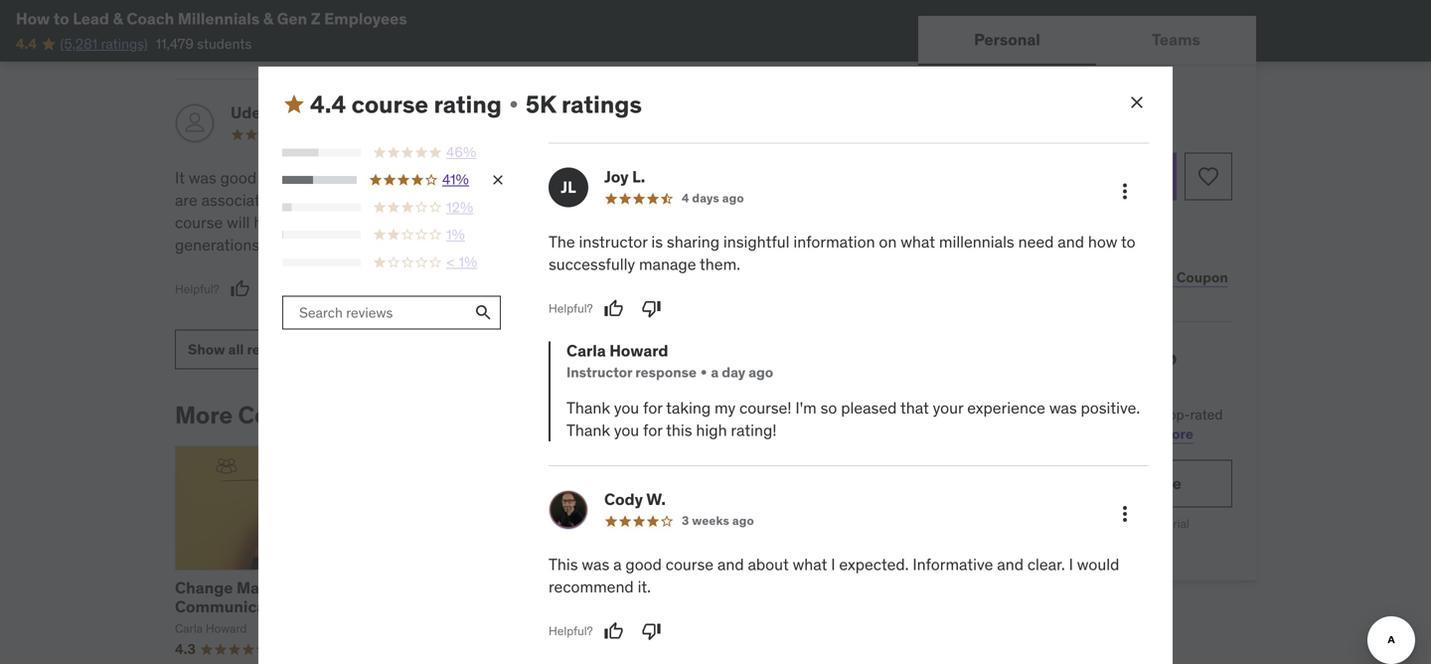 Task type: describe. For each thing, give the bounding box(es) containing it.
stick
[[281, 615, 320, 636]]

your
[[933, 398, 964, 418]]

top-
[[1164, 405, 1190, 423]]

month
[[1104, 516, 1139, 531]]

< 1% button
[[282, 252, 506, 272]]

creating
[[539, 212, 597, 233]]

and inside the instructor is sharing insightful information on what millennials need and how to successfully manage them.
[[1058, 232, 1085, 252]]

change management for executives. people leaders. and pm's
[[412, 577, 623, 636]]

submit search image
[[474, 303, 494, 323]]

with inside get this course, plus 11,000+ of our top-rated courses, with personal plan.
[[998, 425, 1024, 443]]

course inside this was a good course and about what i expected.  informative and clear.  i would recommend it.
[[666, 554, 714, 575]]

a inside this was a good course and about what i expected.  informative and clear.  i would recommend it.
[[613, 554, 622, 575]]

starting at $16.58 per month after trial
[[985, 516, 1190, 531]]

change left stick
[[219, 615, 277, 636]]

1 you from the top
[[614, 398, 639, 418]]

myths
[[410, 168, 454, 188]]

positive.
[[1081, 398, 1140, 418]]

expected.
[[839, 554, 909, 575]]

2 i from the left
[[1069, 554, 1074, 575]]

tab list containing personal
[[919, 16, 1257, 66]]

this inside this was a good course and about what i expected.  informative and clear.  i would recommend it.
[[549, 554, 578, 575]]

that for myths
[[457, 168, 486, 188]]

lead
[[73, 8, 109, 29]]

0 vertical spatial in
[[824, 168, 837, 188]]

change management for executives. people leaders. and pm's link
[[412, 577, 626, 636]]

how inside change management communication: how to make change stick
[[304, 596, 338, 617]]

mark review by udemy user as unhelpful image
[[268, 279, 288, 299]]

reviews
[[247, 340, 298, 358]]

ago for t.
[[730, 126, 752, 142]]

all
[[228, 340, 244, 358]]

information
[[794, 232, 875, 252]]

will
[[227, 212, 250, 233]]

change management communication: how to make change stick link
[[175, 577, 373, 636]]

and inside a good match it is because it equips me in managing a new team and this help me in creating a meaningful working relationship with them.
[[698, 190, 725, 210]]

ago inside 'carla howard instructor response • a day ago'
[[749, 363, 774, 381]]

a right creating on the top left of page
[[601, 212, 609, 233]]

teams button
[[1096, 16, 1257, 64]]

t.
[[645, 103, 658, 123]]

is inside a good match it is because it equips me in managing a new team and this help me in creating a meaningful working relationship with them.
[[654, 168, 666, 188]]

need
[[1019, 232, 1054, 252]]

3
[[682, 513, 689, 529]]

our
[[1141, 405, 1161, 423]]

back
[[1086, 217, 1113, 232]]

pm's
[[444, 615, 481, 636]]

a inside 'carla howard instructor response • a day ago'
[[711, 363, 719, 381]]

was for and
[[582, 554, 610, 575]]

so
[[821, 398, 837, 418]]

this inside a good match it is because it equips me in managing a new team and this help me in creating a meaningful working relationship with them.
[[728, 190, 754, 210]]

plus
[[1043, 405, 1069, 423]]

2 thank from the top
[[567, 420, 610, 440]]

dialog containing 4.4 course rating
[[258, 66, 1173, 664]]

11,000+
[[1072, 405, 1122, 423]]

management for executives.
[[474, 577, 574, 598]]

ratings)
[[101, 35, 148, 53]]

each
[[316, 190, 350, 210]]

good inside this was a good course and about what i expected.  informative and clear.  i would recommend it.
[[626, 554, 662, 575]]

associated
[[201, 190, 278, 210]]

because
[[670, 168, 730, 188]]

a
[[539, 168, 549, 188]]

change for change
[[175, 577, 233, 598]]

0 vertical spatial how
[[16, 8, 50, 29]]

sharing
[[667, 232, 720, 252]]

days
[[692, 190, 720, 206]]

generations
[[175, 234, 260, 255]]

get this course, plus 11,000+ of our top-rated courses, with personal plan.
[[942, 405, 1223, 443]]

2 vertical spatial personal
[[1019, 473, 1086, 493]]

2 you from the top
[[614, 420, 639, 440]]

mark review by joy l. as helpful image
[[604, 299, 624, 318]]

improve your public speaking & presentation skills!!
[[649, 577, 837, 636]]

that for pleased
[[901, 398, 929, 418]]

by
[[336, 400, 364, 430]]

41% button
[[282, 170, 506, 190]]

equips
[[747, 168, 794, 188]]

howard for carla howard
[[206, 621, 247, 636]]

informative
[[913, 554, 993, 575]]

carla howard instructor response • a day ago
[[567, 340, 774, 381]]

how to lead & coach millennials & gen z employees
[[16, 8, 407, 29]]

change management communication: how to make change stick
[[175, 577, 357, 636]]

70%
[[1086, 87, 1120, 107]]

carla for carla howard 4.5
[[649, 621, 677, 636]]

them. inside the instructor is sharing insightful information on what millennials need and how to successfully manage them.
[[700, 254, 741, 274]]

1 horizontal spatial course
[[351, 89, 429, 119]]

ratings
[[562, 89, 642, 119]]

millennials
[[178, 8, 260, 29]]

and left the clear.
[[997, 554, 1024, 575]]

the
[[549, 232, 575, 252]]

match
[[593, 168, 637, 188]]

a down match
[[613, 190, 621, 210]]

1 horizontal spatial &
[[263, 8, 273, 29]]

l.
[[632, 167, 645, 187]]

xsmall image
[[506, 97, 522, 113]]

personal inside button
[[974, 29, 1041, 50]]

presentation
[[739, 596, 837, 617]]

learn
[[1119, 425, 1156, 443]]

per
[[1084, 516, 1101, 531]]

generation.
[[354, 190, 435, 210]]

with down hear
[[282, 190, 312, 210]]

5k
[[526, 89, 556, 119]]

user
[[287, 103, 322, 123]]

show all reviews button
[[175, 330, 311, 370]]

1 vertical spatial in
[[819, 190, 832, 210]]

this inside thank you for taking my course! i'm so pleased that your experience was positive. thank you for this high rating!
[[666, 420, 692, 440]]

carla for carla howard
[[175, 621, 203, 636]]

coupon
[[1177, 268, 1228, 286]]

improve your public speaking & presentation skills!! link
[[649, 577, 853, 636]]

4.4 for 4.4 course rating
[[310, 89, 346, 119]]

0 vertical spatial me
[[798, 168, 820, 188]]

it.
[[638, 577, 651, 597]]

4.3
[[175, 640, 196, 658]]

and up your
[[718, 554, 744, 575]]

5k ratings
[[526, 89, 642, 119]]

off
[[1123, 87, 1142, 107]]

1 i from the left
[[831, 554, 836, 575]]

4 days ago
[[682, 190, 744, 206]]

<
[[446, 253, 455, 271]]

improve
[[649, 577, 712, 598]]

after
[[1141, 516, 1166, 531]]

good inside a good match it is because it equips me in managing a new team and this help me in creating a meaningful working relationship with them.
[[552, 168, 589, 188]]

30-day money-back guarantee full lifetime access apply coupon
[[1003, 217, 1228, 286]]

plan
[[1089, 473, 1123, 493]]

more courses by
[[175, 400, 369, 430]]

w.
[[646, 489, 666, 510]]

jl
[[561, 177, 576, 197]]

medium image
[[282, 93, 306, 117]]

carla howard
[[175, 621, 247, 636]]

mark review by cody w. as unhelpful image
[[642, 621, 662, 641]]

1 vertical spatial 1%
[[459, 253, 478, 271]]

i'm
[[796, 398, 817, 418]]

manage
[[639, 254, 696, 274]]

rated
[[1190, 405, 1223, 423]]

1 vertical spatial me
[[793, 190, 815, 210]]

12% button
[[282, 198, 506, 217]]

courses,
[[942, 425, 995, 443]]

0 vertical spatial 1%
[[446, 226, 465, 243]]

course,
[[995, 405, 1040, 423]]

it
[[175, 168, 185, 188]]

free
[[1151, 473, 1182, 493]]

for left the taking
[[643, 398, 663, 418]]

mark review by joy l. as helpful image
[[230, 20, 250, 40]]

was inside thank you for taking my course! i'm so pleased that your experience was positive. thank you for this high rating!
[[1050, 398, 1077, 418]]



Task type: vqa. For each thing, say whether or not it's contained in the screenshot.
INDUSTRY-
no



Task type: locate. For each thing, give the bounding box(es) containing it.
to left udemy's on the bottom of the page
[[1039, 346, 1059, 371]]

to inside the instructor is sharing insightful information on what millennials need and how to successfully manage them.
[[1121, 232, 1136, 252]]

course up 'improve'
[[666, 554, 714, 575]]

howard up response
[[610, 340, 668, 361]]

wishlist image
[[1197, 165, 1221, 188]]

was
[[189, 168, 216, 188], [1050, 398, 1077, 418], [582, 554, 610, 575]]

management inside change management for executives. people leaders. and pm's
[[474, 577, 574, 598]]

1%
[[446, 226, 465, 243], [459, 253, 478, 271]]

get
[[942, 405, 965, 423]]

0 vertical spatial help
[[758, 190, 789, 210]]

41%
[[442, 171, 469, 189]]

2 horizontal spatial good
[[626, 554, 662, 575]]

0 horizontal spatial this
[[438, 190, 467, 210]]

4.4 for 4.4
[[16, 35, 37, 53]]

it up new
[[641, 168, 650, 188]]

a up the recommend
[[613, 554, 622, 575]]

successfully
[[549, 254, 635, 274]]

this was a good course and about what i expected.  informative and clear.  i would recommend it.
[[549, 554, 1120, 597]]

4.5
[[649, 640, 670, 658]]

high
[[696, 420, 727, 440]]

change up make
[[175, 577, 233, 598]]

1 horizontal spatial was
[[582, 554, 610, 575]]

1 horizontal spatial this
[[549, 554, 578, 575]]

& right the speaking on the bottom of the page
[[725, 596, 735, 617]]

2 horizontal spatial was
[[1050, 398, 1077, 418]]

what for millennials
[[901, 232, 935, 252]]

howard inside carla howard 4.5
[[680, 621, 721, 636]]

good up managing
[[552, 168, 589, 188]]

carla up 4.3
[[175, 621, 203, 636]]

them. down creating on the top left of page
[[572, 234, 613, 255]]

0 horizontal spatial help
[[254, 212, 284, 233]]

1 horizontal spatial 4.4
[[310, 89, 346, 119]]

was down subscribe to udemy's top courses
[[1050, 398, 1077, 418]]

2 horizontal spatial howard
[[680, 621, 721, 636]]

for left it.
[[577, 577, 599, 598]]

1 management from the left
[[237, 577, 336, 598]]

hear
[[278, 168, 310, 188]]

what for i
[[793, 554, 827, 575]]

me up the relationship at right top
[[793, 190, 815, 210]]

1 vertical spatial you
[[614, 420, 639, 440]]

forward.
[[319, 234, 378, 255]]

0 vertical spatial course
[[351, 89, 429, 119]]

you
[[614, 398, 639, 418], [614, 420, 639, 440]]

full
[[1034, 241, 1053, 257]]

0 horizontal spatial this
[[666, 420, 692, 440]]

try
[[993, 473, 1016, 493]]

howard for carla howard instructor response • a day ago
[[610, 340, 668, 361]]

good inside it was good to hear the facts and myths that are associated with each generation.  this course will help me deal with many different generations moving forward.
[[220, 168, 257, 188]]

howard down the speaking on the bottom of the page
[[680, 621, 721, 636]]

helpful? for this was a good course and about what i expected.  informative and clear.  i would recommend it.
[[549, 623, 593, 639]]

what inside the instructor is sharing insightful information on what millennials need and how to successfully manage them.
[[901, 232, 935, 252]]

0 horizontal spatial them.
[[572, 234, 613, 255]]

1 horizontal spatial carla
[[567, 340, 606, 361]]

that left xsmall image on the top left
[[457, 168, 486, 188]]

4.4 right the medium image
[[310, 89, 346, 119]]

0 horizontal spatial carla
[[175, 621, 203, 636]]

carla up 4.5
[[649, 621, 677, 636]]

more
[[175, 400, 233, 430]]

1 it from the left
[[641, 168, 650, 188]]

1 vertical spatial this
[[549, 554, 578, 575]]

& up ratings)
[[113, 8, 123, 29]]

2 vertical spatial me
[[288, 212, 311, 233]]

top
[[1146, 346, 1177, 371]]

1 vertical spatial 4.4
[[310, 89, 346, 119]]

helpful? for the instructor is sharing insightful information on what millennials need and how to successfully manage them.
[[549, 301, 593, 316]]

howard inside 'carla howard instructor response • a day ago'
[[610, 340, 668, 361]]

with inside a good match it is because it equips me in managing a new team and this help me in creating a meaningful working relationship with them.
[[539, 234, 569, 255]]

what right the on
[[901, 232, 935, 252]]

cody w.
[[604, 489, 666, 510]]

to inside subscribe to udemy's top courses
[[1039, 346, 1059, 371]]

gen
[[277, 8, 307, 29]]

at
[[549, 113, 568, 133]]

0 horizontal spatial that
[[457, 168, 486, 188]]

new
[[625, 190, 655, 210]]

good up it.
[[626, 554, 662, 575]]

mark review by cody w. as helpful image
[[604, 621, 624, 641]]

1 horizontal spatial this
[[728, 190, 754, 210]]

mark review by joy l. as unhelpful image
[[642, 299, 662, 318]]

0 vertical spatial this
[[438, 190, 467, 210]]

them. inside a good match it is because it equips me in managing a new team and this help me in creating a meaningful working relationship with them.
[[572, 234, 613, 255]]

1 vertical spatial how
[[304, 596, 338, 617]]

was up the recommend
[[582, 554, 610, 575]]

ago for w.
[[732, 513, 754, 529]]

ago up working
[[722, 190, 744, 206]]

in
[[824, 168, 837, 188], [819, 190, 832, 210]]

1 horizontal spatial howard
[[610, 340, 668, 361]]

carla inside 'carla howard instructor response • a day ago'
[[567, 340, 606, 361]]

11,479 students
[[156, 35, 252, 53]]

help
[[758, 190, 789, 210], [254, 212, 284, 233]]

udemy
[[231, 103, 284, 123]]

this up courses,
[[968, 405, 991, 423]]

for left free
[[1127, 473, 1148, 493]]

1 vertical spatial course
[[175, 212, 223, 233]]

2 vertical spatial was
[[582, 554, 610, 575]]

4.4 left (5,281
[[16, 35, 37, 53]]

good
[[220, 168, 257, 188], [552, 168, 589, 188], [626, 554, 662, 575]]

it up 4 days ago
[[733, 168, 743, 188]]

carla howard 4.5
[[649, 621, 721, 658]]

what up "public" at the bottom of the page
[[793, 554, 827, 575]]

0 vertical spatial is
[[654, 168, 666, 188]]

with down creating on the top left of page
[[539, 234, 569, 255]]

1 horizontal spatial i
[[1069, 554, 1074, 575]]

weeks
[[692, 513, 730, 529]]

helpful? for it was good to hear the facts and myths that are associated with each generation.  this course will help me deal with many different generations moving forward.
[[175, 281, 219, 297]]

show
[[188, 340, 225, 358]]

to inside change management communication: how to make change stick
[[341, 596, 357, 617]]

0 horizontal spatial 4.4
[[16, 35, 37, 53]]

1 horizontal spatial management
[[474, 577, 574, 598]]

30-
[[1003, 217, 1023, 232]]

them. down sharing
[[700, 254, 741, 274]]

1 thank from the top
[[567, 398, 610, 418]]

the instructor is sharing insightful information on what millennials need and how to successfully manage them.
[[549, 232, 1136, 274]]

0 horizontal spatial was
[[189, 168, 216, 188]]

communication:
[[175, 596, 300, 617]]

0 horizontal spatial howard
[[206, 621, 247, 636]]

mark review by udemy user as helpful image
[[230, 279, 250, 299]]

facts
[[341, 168, 376, 188]]

& inside improve your public speaking & presentation skills!!
[[725, 596, 735, 617]]

starting
[[985, 516, 1028, 531]]

1% down 12%
[[446, 226, 465, 243]]

management for how
[[237, 577, 336, 598]]

course inside it was good to hear the facts and myths that are associated with each generation.  this course will help me deal with many different generations moving forward.
[[175, 212, 223, 233]]

4.4 course rating
[[310, 89, 502, 119]]

with
[[282, 190, 312, 210], [348, 212, 378, 233], [539, 234, 569, 255], [998, 425, 1024, 443]]

howard for carla howard 4.5
[[680, 621, 721, 636]]

change up pm's
[[412, 577, 470, 598]]

1 vertical spatial thank
[[567, 420, 610, 440]]

this up the recommend
[[549, 554, 578, 575]]

is inside the instructor is sharing insightful information on what millennials need and how to successfully manage them.
[[652, 232, 663, 252]]

1 vertical spatial what
[[793, 554, 827, 575]]

howard
[[610, 340, 668, 361], [206, 621, 247, 636], [680, 621, 721, 636]]

2 horizontal spatial this
[[968, 405, 991, 423]]

that
[[457, 168, 486, 188], [901, 398, 929, 418]]

0 horizontal spatial how
[[16, 8, 50, 29]]

2 vertical spatial course
[[666, 554, 714, 575]]

z
[[311, 8, 321, 29]]

ago for l.
[[722, 190, 744, 206]]

ago right day
[[749, 363, 774, 381]]

xsmall image
[[490, 172, 506, 188]]

& left gen
[[263, 8, 273, 29]]

with up forward.
[[348, 212, 378, 233]]

0 vertical spatial was
[[189, 168, 216, 188]]

dialog
[[258, 66, 1173, 664]]

how left lead
[[16, 8, 50, 29]]

1 horizontal spatial them.
[[700, 254, 741, 274]]

to right stick
[[341, 596, 357, 617]]

me up the moving
[[288, 212, 311, 233]]

the
[[313, 168, 337, 188]]

to right how
[[1121, 232, 1136, 252]]

was inside it was good to hear the facts and myths that are associated with each generation.  this course will help me deal with many different generations moving forward.
[[189, 168, 216, 188]]

how
[[16, 8, 50, 29], [304, 596, 338, 617]]

this inside it was good to hear the facts and myths that are associated with each generation.  this course will help me deal with many different generations moving forward.
[[438, 190, 467, 210]]

0 vertical spatial you
[[614, 398, 639, 418]]

meaningful
[[613, 212, 693, 233]]

additional actions for review by joy l. image
[[1113, 180, 1137, 203]]

for inside change management for executives. people leaders. and pm's
[[577, 577, 599, 598]]

coach
[[127, 8, 174, 29]]

this up working
[[728, 190, 754, 210]]

1 vertical spatial personal
[[1028, 425, 1082, 443]]

me inside it was good to hear the facts and myths that are associated with each generation.  this course will help me deal with many different generations moving forward.
[[288, 212, 311, 233]]

carla inside carla howard 4.5
[[649, 621, 677, 636]]

•
[[701, 363, 707, 381]]

1 horizontal spatial how
[[304, 596, 338, 617]]

help up the moving
[[254, 212, 284, 233]]

0 vertical spatial that
[[457, 168, 486, 188]]

and inside change management for executives. people leaders. and pm's
[[412, 615, 441, 636]]

of
[[1125, 405, 1137, 423]]

is up manage
[[652, 232, 663, 252]]

good up associated
[[220, 168, 257, 188]]

more
[[1159, 425, 1194, 443]]

change
[[175, 577, 233, 598], [412, 577, 470, 598], [219, 615, 277, 636]]

and up generation.
[[380, 168, 406, 188]]

1% right <
[[459, 253, 478, 271]]

and right the full
[[1058, 232, 1085, 252]]

change inside change management for executives. people leaders. and pm's
[[412, 577, 470, 598]]

help down equips
[[758, 190, 789, 210]]

help inside it was good to hear the facts and myths that are associated with each generation.  this course will help me deal with many different generations moving forward.
[[254, 212, 284, 233]]

change for and
[[412, 577, 470, 598]]

i right the clear.
[[1069, 554, 1074, 575]]

this down 41%
[[438, 190, 467, 210]]

was for associated
[[189, 168, 216, 188]]

1 horizontal spatial good
[[552, 168, 589, 188]]

moving
[[263, 234, 315, 255]]

courses
[[238, 400, 331, 430]]

joy
[[604, 167, 629, 187]]

ago right months
[[730, 126, 752, 142]]

with down the course,
[[998, 425, 1024, 443]]

course!
[[740, 398, 792, 418]]

1 horizontal spatial help
[[758, 190, 789, 210]]

0 horizontal spatial i
[[831, 554, 836, 575]]

carla up instructor
[[567, 340, 606, 361]]

and left pm's
[[412, 615, 441, 636]]

was right "it"
[[189, 168, 216, 188]]

0 horizontal spatial management
[[237, 577, 336, 598]]

0 horizontal spatial good
[[220, 168, 257, 188]]

students
[[197, 35, 252, 53]]

to inside it was good to hear the facts and myths that are associated with each generation.  this course will help me deal with many different generations moving forward.
[[260, 168, 275, 188]]

rating
[[434, 89, 502, 119]]

personal inside get this course, plus 11,000+ of our top-rated courses, with personal plan.
[[1028, 425, 1082, 443]]

0 horizontal spatial it
[[641, 168, 650, 188]]

1 vertical spatial that
[[901, 398, 929, 418]]

2 management from the left
[[474, 577, 574, 598]]

ago right weeks on the bottom
[[732, 513, 754, 529]]

this down the taking
[[666, 420, 692, 440]]

carla for carla howard instructor response • a day ago
[[567, 340, 606, 361]]

mark review by joy l. as unhelpful image
[[268, 20, 288, 40]]

that left your
[[901, 398, 929, 418]]

and down because
[[698, 190, 725, 210]]

help inside a good match it is because it equips me in managing a new team and this help me in creating a meaningful working relationship with them.
[[758, 190, 789, 210]]

agnes t.
[[594, 103, 658, 123]]

people
[[502, 596, 555, 617]]

what inside this was a good course and about what i expected.  informative and clear.  i would recommend it.
[[793, 554, 827, 575]]

46%
[[446, 143, 477, 161]]

to left hear
[[260, 168, 275, 188]]

Search reviews text field
[[282, 296, 467, 330]]

that inside it was good to hear the facts and myths that are associated with each generation.  this course will help me deal with many different generations moving forward.
[[457, 168, 486, 188]]

subscribe to udemy's top courses
[[942, 346, 1177, 396]]

a right • at left bottom
[[711, 363, 719, 381]]

0 vertical spatial 4.4
[[16, 35, 37, 53]]

1 vertical spatial is
[[652, 232, 663, 252]]

is right l.
[[654, 168, 666, 188]]

management inside change management communication: how to make change stick
[[237, 577, 336, 598]]

about
[[748, 554, 789, 575]]

taking
[[666, 398, 711, 418]]

tab list
[[919, 16, 1257, 66]]

2 horizontal spatial carla
[[649, 621, 677, 636]]

course down are
[[175, 212, 223, 233]]

1 horizontal spatial it
[[733, 168, 743, 188]]

this inside get this course, plus 11,000+ of our top-rated courses, with personal plan.
[[968, 405, 991, 423]]

0 horizontal spatial &
[[113, 8, 123, 29]]

that inside thank you for taking my course! i'm so pleased that your experience was positive. thank you for this high rating!
[[901, 398, 929, 418]]

(5,281 ratings)
[[60, 35, 148, 53]]

2 months ago
[[672, 126, 752, 142]]

how right communication:
[[304, 596, 338, 617]]

would
[[1077, 554, 1120, 575]]

i left expected.
[[831, 554, 836, 575]]

1 horizontal spatial that
[[901, 398, 929, 418]]

skills!!
[[649, 615, 701, 636]]

2 horizontal spatial course
[[666, 554, 714, 575]]

0 horizontal spatial course
[[175, 212, 223, 233]]

your
[[715, 577, 748, 598]]

was inside this was a good course and about what i expected.  informative and clear.  i would recommend it.
[[582, 554, 610, 575]]

howard down communication:
[[206, 621, 247, 636]]

&
[[113, 8, 123, 29], [263, 8, 273, 29], [725, 596, 735, 617]]

employees
[[324, 8, 407, 29]]

2 horizontal spatial &
[[725, 596, 735, 617]]

experience
[[967, 398, 1046, 418]]

managing
[[539, 190, 609, 210]]

0 vertical spatial what
[[901, 232, 935, 252]]

me right equips
[[798, 168, 820, 188]]

to left lead
[[53, 8, 69, 29]]

for left high
[[643, 420, 663, 440]]

additional actions for review by cody w. image
[[1113, 502, 1137, 526]]

1 horizontal spatial what
[[901, 232, 935, 252]]

2 it from the left
[[733, 168, 743, 188]]

and inside it was good to hear the facts and myths that are associated with each generation.  this course will help me deal with many different generations moving forward.
[[380, 168, 406, 188]]

1 vertical spatial help
[[254, 212, 284, 233]]

this
[[438, 190, 467, 210], [549, 554, 578, 575]]

insightful
[[724, 232, 790, 252]]

deal
[[314, 212, 345, 233]]

subscribe
[[942, 346, 1036, 371]]

0 vertical spatial personal
[[974, 29, 1041, 50]]

close modal image
[[1127, 92, 1147, 112]]

recommend
[[549, 577, 634, 597]]

0 horizontal spatial what
[[793, 554, 827, 575]]

course up 46% button
[[351, 89, 429, 119]]

0 vertical spatial thank
[[567, 398, 610, 418]]

at
[[1031, 516, 1042, 531]]

1 vertical spatial was
[[1050, 398, 1077, 418]]



